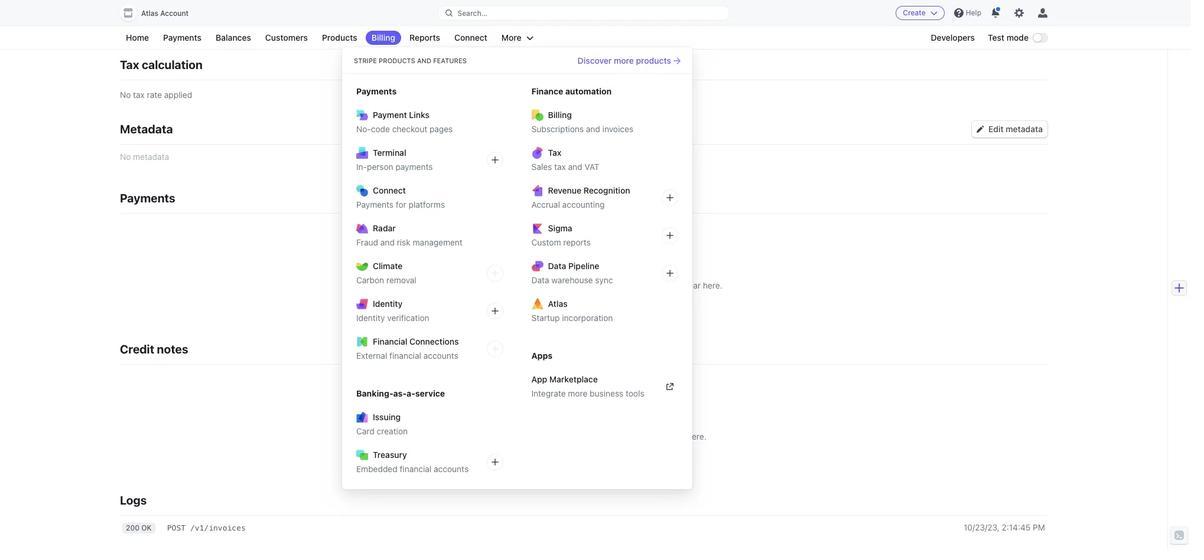 Task type: vqa. For each thing, say whether or not it's contained in the screenshot.
Test clocks
no



Task type: locate. For each thing, give the bounding box(es) containing it.
tax for tax calculation
[[120, 58, 139, 72]]

0 horizontal spatial connect
[[373, 186, 406, 196]]

0 horizontal spatial metadata
[[133, 152, 169, 162]]

1 horizontal spatial tax
[[548, 148, 562, 158]]

connect
[[455, 33, 488, 43], [373, 186, 406, 196]]

1 vertical spatial add
[[502, 432, 516, 442]]

sales tax and vat
[[532, 162, 600, 172]]

2 vertical spatial no
[[551, 269, 562, 279]]

invoice, inside no payments yet when you add or receive payments on this invoice, they will appear here.
[[610, 281, 639, 291]]

add left credit
[[502, 432, 516, 442]]

app marketplace integrate more business tools
[[532, 375, 645, 399]]

help
[[966, 8, 982, 17]]

data pipeline
[[548, 261, 600, 271]]

no for no metadata
[[120, 152, 131, 162]]

1 horizontal spatial you
[[486, 432, 499, 442]]

0 horizontal spatial tax
[[133, 90, 145, 100]]

0 vertical spatial tax
[[133, 90, 145, 100]]

1 vertical spatial more
[[568, 389, 588, 399]]

external financial accounts
[[356, 351, 459, 361]]

data for data warehouse sync
[[532, 275, 550, 286]]

1 horizontal spatial add
[[502, 432, 516, 442]]

invoice, down the business
[[594, 432, 623, 442]]

and
[[417, 57, 432, 64], [586, 124, 600, 134], [568, 162, 583, 172], [381, 238, 395, 248]]

embedded financial accounts
[[356, 465, 469, 475]]

0 horizontal spatial billing
[[372, 33, 395, 43]]

0 horizontal spatial tax
[[120, 58, 139, 72]]

1 vertical spatial financial
[[400, 465, 432, 475]]

connect down search…
[[455, 33, 488, 43]]

no inside no payments yet when you add or receive payments on this invoice, they will appear here.
[[551, 269, 562, 279]]

more down 'marketplace'
[[568, 389, 588, 399]]

identity up the identity verification
[[373, 299, 403, 309]]

you left credit
[[486, 432, 499, 442]]

for
[[396, 200, 407, 210]]

products
[[322, 33, 357, 43], [379, 57, 415, 64]]

this down the business
[[578, 432, 592, 442]]

when down management in the top left of the page
[[445, 281, 467, 291]]

1 vertical spatial connect
[[373, 186, 406, 196]]

tax down home link
[[120, 58, 139, 72]]

0 horizontal spatial atlas
[[141, 9, 158, 18]]

finance
[[532, 86, 564, 96]]

0 vertical spatial appear
[[674, 281, 701, 291]]

1 horizontal spatial tax
[[554, 162, 566, 172]]

0 vertical spatial tax
[[120, 58, 139, 72]]

discover more products link
[[578, 55, 681, 67]]

0 horizontal spatial add
[[486, 281, 500, 291]]

recognition
[[584, 186, 630, 196]]

warehouse
[[552, 275, 593, 286]]

on right credit
[[566, 432, 576, 442]]

1 horizontal spatial notes
[[542, 432, 564, 442]]

0 horizontal spatial more
[[568, 389, 588, 399]]

notes
[[157, 343, 188, 357], [542, 432, 564, 442]]

0 horizontal spatial products
[[322, 33, 357, 43]]

appear inside no payments yet when you add or receive payments on this invoice, they will appear here.
[[674, 281, 701, 291]]

accounts for embedded financial accounts
[[434, 465, 469, 475]]

products link
[[316, 31, 363, 45]]

atlas
[[141, 9, 158, 18], [548, 299, 568, 309]]

billing up stripe
[[372, 33, 395, 43]]

financial down financial connections
[[390, 351, 421, 361]]

this
[[594, 281, 608, 291], [578, 432, 592, 442]]

radar
[[373, 223, 396, 233]]

1 horizontal spatial this
[[594, 281, 608, 291]]

customers link
[[259, 31, 314, 45]]

on left sync
[[582, 281, 591, 291]]

search…
[[458, 9, 488, 17]]

1 vertical spatial identity
[[356, 313, 385, 323]]

banking-as-a-service
[[356, 389, 445, 399]]

1 vertical spatial you
[[486, 432, 499, 442]]

1 vertical spatial will
[[644, 432, 656, 442]]

data left warehouse at the left
[[532, 275, 550, 286]]

1 vertical spatial metadata
[[133, 152, 169, 162]]

no left pipeline
[[551, 269, 562, 279]]

payment links
[[373, 110, 430, 120]]

1 vertical spatial they
[[625, 432, 642, 442]]

customers
[[265, 33, 308, 43]]

1 vertical spatial tax
[[548, 148, 562, 158]]

edit
[[989, 124, 1004, 134]]

1 vertical spatial accounts
[[434, 465, 469, 475]]

0 vertical spatial atlas
[[141, 9, 158, 18]]

or
[[502, 281, 510, 291]]

platforms
[[409, 200, 445, 210]]

startup
[[532, 313, 560, 323]]

issuing
[[373, 413, 401, 423]]

0 vertical spatial here.
[[703, 281, 723, 291]]

connect up payments for platforms
[[373, 186, 406, 196]]

1 horizontal spatial metadata
[[1006, 124, 1043, 134]]

payments
[[163, 33, 202, 43], [356, 86, 397, 96], [120, 192, 175, 205], [356, 200, 394, 210]]

you left or
[[470, 281, 483, 291]]

1 horizontal spatial on
[[582, 281, 591, 291]]

links
[[409, 110, 430, 120]]

startup incorporation
[[532, 313, 613, 323]]

help button
[[950, 4, 987, 22]]

more inside app marketplace integrate more business tools
[[568, 389, 588, 399]]

methods
[[188, 15, 222, 25]]

1 vertical spatial invoice,
[[594, 432, 623, 442]]

0 horizontal spatial you
[[470, 281, 483, 291]]

data up warehouse at the left
[[548, 261, 566, 271]]

1 vertical spatial atlas
[[548, 299, 568, 309]]

add left or
[[486, 281, 500, 291]]

more right the discover
[[614, 55, 634, 65]]

test
[[988, 33, 1005, 43]]

no left rate
[[120, 90, 131, 100]]

0 vertical spatial metadata
[[1006, 124, 1043, 134]]

0 vertical spatial when
[[445, 281, 467, 291]]

they down tools
[[625, 432, 642, 442]]

10/23/23, 2:14:45 pm
[[964, 523, 1046, 533]]

tax left rate
[[133, 90, 145, 100]]

add inside no payments yet when you add or receive payments on this invoice, they will appear here.
[[486, 281, 500, 291]]

products down billing link
[[379, 57, 415, 64]]

200 ok
[[126, 525, 152, 533]]

Search… text field
[[439, 6, 729, 20]]

0 vertical spatial connect
[[455, 33, 488, 43]]

credit notes
[[120, 343, 188, 357]]

no down metadata
[[120, 152, 131, 162]]

notifications image
[[991, 8, 1001, 18]]

no
[[120, 90, 131, 100], [120, 152, 131, 162], [551, 269, 562, 279]]

they right sync
[[641, 281, 658, 291]]

0 horizontal spatial notes
[[157, 343, 188, 357]]

1 horizontal spatial more
[[614, 55, 634, 65]]

0 vertical spatial they
[[641, 281, 658, 291]]

home
[[126, 33, 149, 43]]

metadata right edit
[[1006, 124, 1043, 134]]

invoice, down yet
[[610, 281, 639, 291]]

finance automation
[[532, 86, 612, 96]]

treasury
[[373, 450, 407, 460]]

this down yet
[[594, 281, 608, 291]]

identity up financial
[[356, 313, 385, 323]]

1 horizontal spatial products
[[379, 57, 415, 64]]

financial for external
[[390, 351, 421, 361]]

service
[[415, 389, 445, 399]]

tax up sales tax and vat
[[548, 148, 562, 158]]

0 vertical spatial invoice,
[[610, 281, 639, 291]]

more inside discover more products link
[[614, 55, 634, 65]]

financial down the treasury
[[400, 465, 432, 475]]

1 horizontal spatial will
[[660, 281, 672, 291]]

automation
[[566, 86, 612, 96]]

balances link
[[210, 31, 257, 45]]

billing up "subscriptions"
[[548, 110, 572, 120]]

as-
[[393, 389, 407, 399]]

0 vertical spatial no
[[120, 90, 131, 100]]

1 vertical spatial data
[[532, 275, 550, 286]]

pages
[[430, 124, 453, 134]]

0 vertical spatial identity
[[373, 299, 403, 309]]

0 vertical spatial data
[[548, 261, 566, 271]]

0 vertical spatial you
[[470, 281, 483, 291]]

in-person payments
[[356, 162, 433, 172]]

more button
[[496, 31, 539, 45]]

1 vertical spatial on
[[566, 432, 576, 442]]

metadata
[[1006, 124, 1043, 134], [133, 152, 169, 162]]

when left credit
[[461, 432, 483, 442]]

more
[[502, 33, 522, 43]]

products up stripe
[[322, 33, 357, 43]]

reports
[[563, 238, 591, 248]]

0 vertical spatial more
[[614, 55, 634, 65]]

create
[[903, 8, 926, 17]]

invoice,
[[610, 281, 639, 291], [594, 432, 623, 442]]

0 vertical spatial will
[[660, 281, 672, 291]]

here.
[[703, 281, 723, 291], [687, 432, 707, 442]]

fraud and risk management
[[356, 238, 463, 248]]

billing
[[372, 33, 395, 43], [548, 110, 572, 120]]

identity verification
[[356, 313, 430, 323]]

post /v1/invoices
[[167, 525, 246, 533]]

no metadata
[[120, 152, 169, 162]]

0 horizontal spatial on
[[566, 432, 576, 442]]

0 vertical spatial billing
[[372, 33, 395, 43]]

atlas inside atlas account "button"
[[141, 9, 158, 18]]

1 horizontal spatial atlas
[[548, 299, 568, 309]]

0 vertical spatial add
[[486, 281, 500, 291]]

1 vertical spatial this
[[578, 432, 592, 442]]

tax calculation
[[120, 58, 203, 72]]

accounts
[[424, 351, 459, 361], [434, 465, 469, 475]]

0 vertical spatial notes
[[157, 343, 188, 357]]

atlas for atlas account
[[141, 9, 158, 18]]

metadata down metadata
[[133, 152, 169, 162]]

1 vertical spatial products
[[379, 57, 415, 64]]

payments up the radar
[[356, 200, 394, 210]]

metadata inside 'edit metadata' button
[[1006, 124, 1043, 134]]

1 vertical spatial no
[[120, 152, 131, 162]]

atlas for atlas
[[548, 299, 568, 309]]

enabled payment methods
[[120, 15, 222, 25]]

data
[[548, 261, 566, 271], [532, 275, 550, 286]]

0 vertical spatial financial
[[390, 351, 421, 361]]

tax right sales
[[554, 162, 566, 172]]

financial connections
[[373, 337, 459, 347]]

1 vertical spatial tax
[[554, 162, 566, 172]]

1 vertical spatial billing
[[548, 110, 572, 120]]

app
[[532, 375, 548, 385]]

0 horizontal spatial this
[[578, 432, 592, 442]]

10/23/23,
[[964, 523, 1000, 533]]

subscriptions and invoices
[[532, 124, 634, 134]]

person
[[367, 162, 393, 172]]

test mode
[[988, 33, 1029, 43]]

0 vertical spatial accounts
[[424, 351, 459, 361]]

payments down enabled payment methods
[[163, 33, 202, 43]]

0 vertical spatial this
[[594, 281, 608, 291]]

0 vertical spatial on
[[582, 281, 591, 291]]

tax for no
[[133, 90, 145, 100]]



Task type: describe. For each thing, give the bounding box(es) containing it.
atlas account
[[141, 9, 189, 18]]

custom reports
[[532, 238, 591, 248]]

revenue recognition
[[548, 186, 630, 196]]

1 vertical spatial appear
[[659, 432, 685, 442]]

tools
[[626, 389, 645, 399]]

pm
[[1033, 523, 1046, 533]]

calculation
[[142, 58, 203, 72]]

post
[[167, 525, 186, 533]]

here. inside no payments yet when you add or receive payments on this invoice, they will appear here.
[[703, 281, 723, 291]]

metadata for no metadata
[[133, 152, 169, 162]]

fraud
[[356, 238, 378, 248]]

0 vertical spatial products
[[322, 33, 357, 43]]

payment
[[153, 15, 186, 25]]

developers link
[[925, 31, 981, 45]]

risk
[[397, 238, 411, 248]]

business
[[590, 389, 624, 399]]

marketplace
[[550, 375, 598, 385]]

atlas account button
[[120, 5, 200, 21]]

account
[[160, 9, 189, 18]]

ok
[[141, 525, 152, 533]]

no tax rate applied
[[120, 90, 192, 100]]

when inside no payments yet when you add or receive payments on this invoice, they will appear here.
[[445, 281, 467, 291]]

features
[[433, 57, 467, 64]]

products
[[636, 55, 672, 65]]

identity for identity
[[373, 299, 403, 309]]

edit metadata button
[[972, 121, 1048, 138]]

credit
[[120, 343, 154, 357]]

financial
[[373, 337, 408, 347]]

creation
[[377, 427, 408, 437]]

create button
[[896, 6, 945, 20]]

tax for sales
[[554, 162, 566, 172]]

metadata for edit metadata
[[1006, 124, 1043, 134]]

sigma
[[548, 223, 573, 233]]

reports link
[[404, 31, 446, 45]]

stripe
[[354, 57, 377, 64]]

edit metadata
[[989, 124, 1043, 134]]

this inside no payments yet when you add or receive payments on this invoice, they will appear here.
[[594, 281, 608, 291]]

management
[[413, 238, 463, 248]]

code
[[371, 124, 390, 134]]

0 vertical spatial payments
[[396, 162, 433, 172]]

climate
[[373, 261, 403, 271]]

payment
[[373, 110, 407, 120]]

applied
[[164, 90, 192, 100]]

2 vertical spatial payments
[[542, 281, 580, 291]]

and left invoices on the top
[[586, 124, 600, 134]]

payments down no metadata
[[120, 192, 175, 205]]

custom
[[532, 238, 561, 248]]

1 vertical spatial payments
[[564, 269, 603, 279]]

credit
[[518, 432, 540, 442]]

vat
[[585, 162, 600, 172]]

yet
[[605, 269, 617, 279]]

no-code checkout pages
[[356, 124, 453, 134]]

payments up payment
[[356, 86, 397, 96]]

1 horizontal spatial connect
[[455, 33, 488, 43]]

apps
[[532, 351, 553, 361]]

revenue
[[548, 186, 582, 196]]

200
[[126, 525, 140, 533]]

on inside no payments yet when you add or receive payments on this invoice, they will appear here.
[[582, 281, 591, 291]]

mode
[[1007, 33, 1029, 43]]

and down the radar
[[381, 238, 395, 248]]

external
[[356, 351, 387, 361]]

2:14:45
[[1002, 523, 1031, 533]]

1 vertical spatial here.
[[687, 432, 707, 442]]

1 horizontal spatial billing
[[548, 110, 572, 120]]

integrate
[[532, 389, 566, 399]]

in-
[[356, 162, 367, 172]]

card creation
[[356, 427, 408, 437]]

banking-
[[356, 389, 393, 399]]

will inside no payments yet when you add or receive payments on this invoice, they will appear here.
[[660, 281, 672, 291]]

they inside no payments yet when you add or receive payments on this invoice, they will appear here.
[[641, 281, 658, 291]]

svg image
[[977, 126, 984, 133]]

connect link
[[449, 31, 493, 45]]

no-
[[356, 124, 371, 134]]

and left vat
[[568, 162, 583, 172]]

accrual
[[532, 200, 560, 210]]

metadata
[[120, 123, 173, 136]]

0 horizontal spatial will
[[644, 432, 656, 442]]

card
[[356, 427, 375, 437]]

1 vertical spatial when
[[461, 432, 483, 442]]

connections
[[410, 337, 459, 347]]

discover
[[578, 55, 612, 65]]

data for data pipeline
[[548, 261, 566, 271]]

tax for tax
[[548, 148, 562, 158]]

Search… search field
[[439, 6, 729, 20]]

a-
[[407, 389, 415, 399]]

verification
[[387, 313, 430, 323]]

incorporation
[[562, 313, 613, 323]]

enabled
[[120, 15, 151, 25]]

checkout
[[392, 124, 427, 134]]

reports
[[410, 33, 440, 43]]

stripe products and features
[[354, 57, 467, 64]]

accounting
[[563, 200, 605, 210]]

when you add credit notes on this invoice, they will appear here.
[[461, 432, 707, 442]]

invoices
[[603, 124, 634, 134]]

embedded
[[356, 465, 398, 475]]

accounts for external financial accounts
[[424, 351, 459, 361]]

logs
[[120, 494, 147, 508]]

no payments yet when you add or receive payments on this invoice, they will appear here.
[[445, 269, 723, 291]]

pipeline
[[569, 261, 600, 271]]

/v1/invoices
[[190, 525, 246, 533]]

removal
[[387, 275, 417, 286]]

1 vertical spatial notes
[[542, 432, 564, 442]]

and down reports link on the left of the page
[[417, 57, 432, 64]]

identity for identity verification
[[356, 313, 385, 323]]

home link
[[120, 31, 155, 45]]

you inside no payments yet when you add or receive payments on this invoice, they will appear here.
[[470, 281, 483, 291]]

no for no tax rate applied
[[120, 90, 131, 100]]

carbon
[[356, 275, 384, 286]]

terminal
[[373, 148, 406, 158]]

financial for embedded
[[400, 465, 432, 475]]



